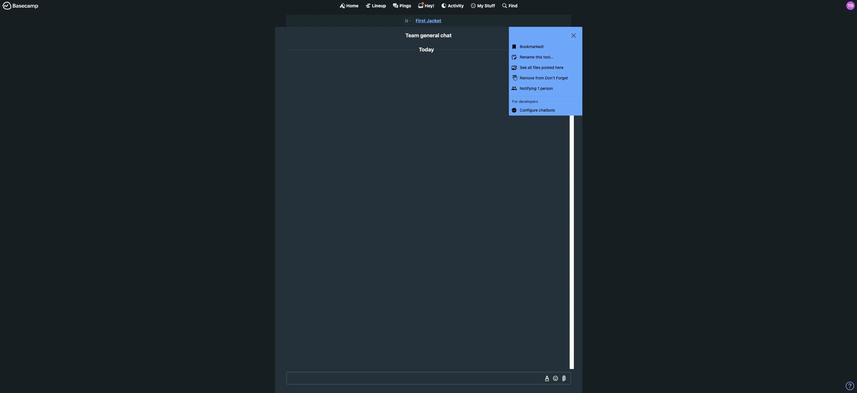 Task type: describe. For each thing, give the bounding box(es) containing it.
see all files posted here link
[[509, 62, 583, 73]]

hello
[[531, 65, 541, 70]]

this
[[536, 55, 543, 59]]

team!
[[542, 65, 552, 70]]

rename this tool… link
[[509, 52, 583, 62]]

hey! button
[[418, 2, 435, 8]]

lineup link
[[366, 3, 386, 8]]

switch accounts image
[[2, 1, 38, 10]]

remove
[[520, 75, 535, 80]]

developers
[[519, 99, 538, 104]]

person
[[541, 86, 553, 91]]

from
[[536, 75, 544, 80]]

forget
[[556, 75, 568, 80]]

remove from don't forget link
[[509, 73, 583, 83]]

rename this tool…
[[520, 55, 554, 59]]

hey!
[[425, 3, 435, 8]]

first
[[416, 18, 426, 23]]

pings button
[[393, 3, 411, 8]]

configure chatbots
[[520, 108, 555, 113]]

here
[[556, 65, 564, 70]]

first jacket
[[416, 18, 442, 23]]

bookmarked! link
[[509, 42, 583, 52]]

pings
[[400, 3, 411, 8]]

my stuff
[[478, 3, 495, 8]]

notifying
[[520, 86, 537, 91]]



Task type: vqa. For each thing, say whether or not it's contained in the screenshot.
tool…
yes



Task type: locate. For each thing, give the bounding box(es) containing it.
configure
[[520, 108, 538, 113]]

my
[[478, 3, 484, 8]]

don't
[[545, 75, 555, 80]]

1 horizontal spatial tyler black image
[[847, 1, 855, 10]]

team
[[406, 32, 419, 38]]

1
[[538, 86, 540, 91]]

team general chat
[[406, 32, 452, 38]]

stuff
[[485, 3, 495, 8]]

remove from don't forget
[[520, 75, 568, 80]]

tyler black image
[[847, 1, 855, 10], [555, 59, 567, 71]]

10:09am link
[[533, 60, 546, 64]]

see all files posted here
[[520, 65, 564, 70]]

today
[[419, 46, 434, 53]]

chatbots
[[539, 108, 555, 113]]

my stuff button
[[471, 3, 495, 8]]

configure chatbots link
[[509, 105, 583, 116]]

chat
[[441, 32, 452, 38]]

jacket
[[427, 18, 442, 23]]

hello team!
[[531, 65, 552, 70]]

home
[[347, 3, 359, 8]]

None text field
[[286, 372, 571, 385]]

for
[[512, 99, 518, 104]]

first jacket link
[[416, 18, 442, 23]]

activity link
[[441, 3, 464, 8]]

files
[[533, 65, 541, 70]]

notifying       1 person link
[[509, 83, 583, 94]]

activity
[[448, 3, 464, 8]]

find button
[[502, 3, 518, 8]]

all
[[528, 65, 532, 70]]

for developers
[[512, 99, 538, 104]]

0 vertical spatial tyler black image
[[847, 1, 855, 10]]

10:09am element
[[533, 60, 546, 64]]

general
[[421, 32, 440, 38]]

bookmarked!
[[520, 44, 544, 49]]

notifying       1 person
[[520, 86, 553, 91]]

10:09am
[[533, 60, 546, 64]]

lineup
[[372, 3, 386, 8]]

posted
[[542, 65, 555, 70]]

tool…
[[544, 55, 554, 59]]

tyler black image inside main element
[[847, 1, 855, 10]]

0 horizontal spatial tyler black image
[[555, 59, 567, 71]]

home link
[[340, 3, 359, 8]]

see
[[520, 65, 527, 70]]

find
[[509, 3, 518, 8]]

main element
[[0, 0, 858, 11]]

1 vertical spatial tyler black image
[[555, 59, 567, 71]]

rename
[[520, 55, 535, 59]]



